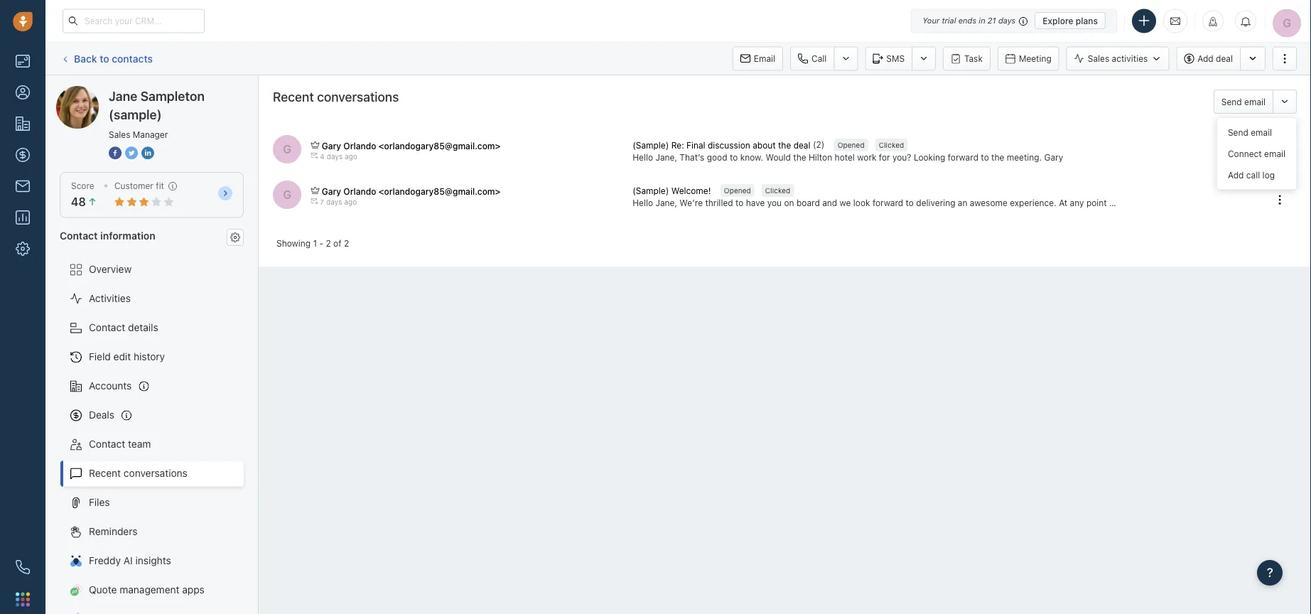 Task type: vqa. For each thing, say whether or not it's contained in the screenshot.
Field
yes



Task type: describe. For each thing, give the bounding box(es) containing it.
know.
[[740, 152, 763, 162]]

activities
[[1112, 54, 1148, 64]]

log
[[1263, 170, 1275, 180]]

(sample) re: final discussion about the deal button
[[633, 139, 813, 151]]

explore
[[1043, 16, 1074, 26]]

files
[[89, 496, 110, 508]]

management
[[120, 584, 179, 596]]

showing 1 - 2 of 2
[[276, 238, 349, 248]]

add for add call log
[[1228, 170, 1244, 180]]

contact details
[[89, 322, 158, 333]]

(sample) re: final discussion about the deal (2)
[[633, 139, 825, 150]]

-
[[319, 238, 323, 248]]

email
[[754, 54, 775, 64]]

0 horizontal spatial conversations
[[124, 467, 188, 479]]

gary for (sample) welcome!
[[322, 186, 341, 196]]

twitter circled image
[[125, 145, 138, 160]]

sales activities
[[1088, 54, 1148, 64]]

deal inside button
[[1216, 54, 1233, 64]]

contact for contact team
[[89, 438, 125, 450]]

back to contacts
[[74, 52, 153, 64]]

forward
[[948, 152, 979, 162]]

(sample) for (sample) re: final discussion about the deal (2)
[[633, 140, 669, 150]]

(sample) re: final discussion about the deal link
[[633, 139, 813, 151]]

hilton
[[809, 152, 832, 162]]

4
[[320, 152, 325, 161]]

apps
[[182, 584, 205, 596]]

1 vertical spatial (sample)
[[109, 107, 162, 122]]

7 days ago
[[320, 198, 357, 206]]

0 vertical spatial days
[[998, 16, 1016, 25]]

0 horizontal spatial recent conversations
[[89, 467, 188, 479]]

gary orlando <orlandogary85@gmail.com> for (sample) welcome!
[[322, 186, 501, 196]]

freddy
[[89, 555, 121, 566]]

gary orlando <orlandogary85@gmail.com> for (sample) re: final discussion about the deal
[[322, 141, 501, 151]]

looking
[[914, 152, 945, 162]]

1 horizontal spatial recent conversations
[[273, 89, 399, 104]]

for
[[879, 152, 890, 162]]

meeting
[[1019, 54, 1052, 64]]

1 vertical spatial send
[[1228, 127, 1249, 137]]

2 horizontal spatial the
[[991, 152, 1004, 162]]

call
[[812, 54, 827, 64]]

edit
[[113, 351, 131, 362]]

you?
[[893, 152, 911, 162]]

email button
[[733, 47, 783, 71]]

orlando for (sample) welcome!
[[343, 186, 376, 196]]

sales for sales manager
[[109, 129, 130, 139]]

accounts
[[89, 380, 132, 392]]

add call log
[[1228, 170, 1275, 180]]

orlando for (sample) re: final discussion about the deal
[[343, 141, 376, 151]]

linkedin circled image
[[141, 145, 154, 160]]

your
[[923, 16, 940, 25]]

(sample) welcome!
[[633, 186, 711, 196]]

0 horizontal spatial to
[[100, 52, 109, 64]]

<orlandogary85@gmail.com> for (sample) welcome!
[[379, 186, 501, 196]]

fit
[[156, 181, 164, 191]]

of
[[333, 238, 342, 248]]

sampleton up manager
[[140, 88, 205, 103]]

explore plans
[[1043, 16, 1098, 26]]

showing
[[276, 238, 311, 248]]

ai
[[124, 555, 133, 566]]

1
[[313, 238, 317, 248]]

task
[[964, 54, 983, 64]]

field edit history
[[89, 351, 165, 362]]

email inside "send email" button
[[1244, 97, 1266, 107]]

<orlandogary85@gmail.com> for (sample) re: final discussion about the deal
[[379, 141, 501, 151]]

phone element
[[9, 553, 37, 581]]

48 button
[[71, 195, 97, 209]]

reminders
[[89, 526, 138, 537]]

call link
[[790, 47, 834, 71]]

customer fit
[[114, 181, 164, 191]]

1 2 from the left
[[326, 238, 331, 248]]

sales for sales activities
[[1088, 54, 1109, 64]]

activities
[[89, 292, 131, 304]]

meeting button
[[998, 47, 1059, 71]]

sms button
[[865, 47, 912, 71]]

add deal button
[[1176, 47, 1240, 71]]

1 vertical spatial send email
[[1228, 127, 1272, 137]]

final
[[687, 140, 705, 150]]

0 horizontal spatial jane
[[85, 86, 106, 97]]

outgoing image
[[311, 198, 318, 205]]

insights
[[135, 555, 171, 566]]

field
[[89, 351, 111, 362]]

hello jane, that's good to know. would the hilton hotel work for you? looking forward to the meeting. gary
[[633, 152, 1063, 162]]

good
[[707, 152, 727, 162]]

ago for (sample) re: final discussion about the deal
[[345, 152, 357, 161]]

jane,
[[656, 152, 677, 162]]

back
[[74, 52, 97, 64]]

facebook circled image
[[109, 145, 122, 160]]

in
[[979, 16, 985, 25]]

add for add deal
[[1198, 54, 1214, 64]]

explore plans link
[[1035, 12, 1106, 29]]



Task type: locate. For each thing, give the bounding box(es) containing it.
days right 21
[[998, 16, 1016, 25]]

call
[[1246, 170, 1260, 180]]

gary for (sample) re: final discussion about the deal
[[322, 141, 341, 151]]

contact down activities
[[89, 322, 125, 333]]

deal up "send email" button
[[1216, 54, 1233, 64]]

to right forward
[[981, 152, 989, 162]]

1 vertical spatial orlando
[[343, 186, 376, 196]]

clicked down would
[[765, 186, 790, 194]]

deal inside (sample) re: final discussion about the deal (2)
[[794, 140, 811, 150]]

1 horizontal spatial opened
[[838, 141, 865, 149]]

outgoing image
[[311, 152, 318, 159]]

connect
[[1228, 148, 1262, 158]]

deals
[[89, 409, 114, 421]]

overview
[[89, 263, 132, 275]]

the up would
[[778, 140, 791, 150]]

21
[[988, 16, 996, 25]]

recent up outgoing icon
[[273, 89, 314, 104]]

<orlandogary85@gmail.com>
[[379, 141, 501, 151], [379, 186, 501, 196]]

would
[[766, 152, 791, 162]]

orlando
[[343, 141, 376, 151], [343, 186, 376, 196]]

recent conversations down team
[[89, 467, 188, 479]]

recent
[[273, 89, 314, 104], [89, 467, 121, 479]]

days
[[998, 16, 1016, 25], [327, 152, 343, 161], [326, 198, 342, 206]]

back to contacts link
[[60, 47, 154, 70]]

welcome!
[[671, 186, 711, 196]]

team
[[128, 438, 151, 450]]

2 right -
[[326, 238, 331, 248]]

2 vertical spatial gary
[[322, 186, 341, 196]]

email image
[[1170, 15, 1180, 27]]

0 vertical spatial conversations
[[317, 89, 399, 104]]

days for (sample) welcome!
[[326, 198, 342, 206]]

sales
[[1088, 54, 1109, 64], [109, 129, 130, 139]]

ago for (sample) welcome!
[[344, 198, 357, 206]]

information
[[100, 229, 155, 241]]

days for (sample) re: final discussion about the deal
[[327, 152, 343, 161]]

send inside button
[[1222, 97, 1242, 107]]

discussion
[[708, 140, 750, 150]]

2 gary orlando <orlandogary85@gmail.com> from the top
[[322, 186, 501, 196]]

1 <orlandogary85@gmail.com> from the top
[[379, 141, 501, 151]]

1 vertical spatial opened
[[724, 186, 751, 194]]

contacts
[[112, 52, 153, 64]]

deal left (2)
[[794, 140, 811, 150]]

trial
[[942, 16, 956, 25]]

0 horizontal spatial 2
[[326, 238, 331, 248]]

1 vertical spatial gary orlando <orlandogary85@gmail.com>
[[322, 186, 501, 196]]

jane sampleton (sample) down contacts
[[85, 86, 201, 97]]

quote management apps
[[89, 584, 205, 596]]

to down discussion
[[730, 152, 738, 162]]

1 vertical spatial conversations
[[124, 467, 188, 479]]

0 vertical spatial gary
[[322, 141, 341, 151]]

phone image
[[16, 560, 30, 574]]

1 vertical spatial ago
[[344, 198, 357, 206]]

freddy ai insights
[[89, 555, 171, 566]]

4 days ago
[[320, 152, 357, 161]]

2 <orlandogary85@gmail.com> from the top
[[379, 186, 501, 196]]

(sample) down hello
[[633, 186, 669, 196]]

(sample) welcome! button
[[633, 185, 713, 197]]

ago right the 4
[[345, 152, 357, 161]]

to right back
[[100, 52, 109, 64]]

manager
[[133, 129, 168, 139]]

(sample)
[[633, 140, 669, 150], [633, 186, 669, 196]]

send email inside button
[[1222, 97, 1266, 107]]

send down add deal
[[1222, 97, 1242, 107]]

customer
[[114, 181, 153, 191]]

1 vertical spatial <orlandogary85@gmail.com>
[[379, 186, 501, 196]]

gary up 4 days ago
[[322, 141, 341, 151]]

7
[[320, 198, 324, 206]]

0 vertical spatial send
[[1222, 97, 1242, 107]]

contact for contact information
[[60, 229, 98, 241]]

1 horizontal spatial deal
[[1216, 54, 1233, 64]]

Search your CRM... text field
[[63, 9, 205, 33]]

gary up 7 days ago
[[322, 186, 341, 196]]

ends
[[958, 16, 977, 25]]

1 horizontal spatial the
[[793, 152, 806, 162]]

(sample) welcome! link
[[633, 185, 713, 197]]

add
[[1198, 54, 1214, 64], [1228, 170, 1244, 180]]

0 vertical spatial <orlandogary85@gmail.com>
[[379, 141, 501, 151]]

jane
[[85, 86, 106, 97], [109, 88, 137, 103]]

1 horizontal spatial add
[[1228, 170, 1244, 180]]

1 vertical spatial recent conversations
[[89, 467, 188, 479]]

1 (sample) from the top
[[633, 140, 669, 150]]

contact down deals at the bottom left of the page
[[89, 438, 125, 450]]

opened down know.
[[724, 186, 751, 194]]

your trial ends in 21 days
[[923, 16, 1016, 25]]

freshworks switcher image
[[16, 592, 30, 606]]

conversations down team
[[124, 467, 188, 479]]

jane sampleton (sample) up manager
[[109, 88, 205, 122]]

task button
[[943, 47, 991, 71]]

2 orlando from the top
[[343, 186, 376, 196]]

history
[[134, 351, 165, 362]]

(sample) inside "button"
[[633, 186, 669, 196]]

1 gary orlando <orlandogary85@gmail.com> from the top
[[322, 141, 501, 151]]

contact information
[[60, 229, 155, 241]]

sms
[[886, 54, 905, 64]]

add deal
[[1198, 54, 1233, 64]]

the
[[778, 140, 791, 150], [793, 152, 806, 162], [991, 152, 1004, 162]]

re:
[[671, 140, 684, 150]]

0 vertical spatial orlando
[[343, 141, 376, 151]]

recent conversations up 4 days ago
[[273, 89, 399, 104]]

1 vertical spatial deal
[[794, 140, 811, 150]]

jane sampleton (sample)
[[85, 86, 201, 97], [109, 88, 205, 122]]

0 horizontal spatial recent
[[89, 467, 121, 479]]

0 horizontal spatial sales
[[109, 129, 130, 139]]

send up the connect
[[1228, 127, 1249, 137]]

quote
[[89, 584, 117, 596]]

clicked
[[879, 141, 904, 149], [765, 186, 790, 194]]

that's
[[680, 152, 704, 162]]

1 horizontal spatial recent
[[273, 89, 314, 104]]

(sample) up manager
[[161, 86, 201, 97]]

hotel
[[835, 152, 855, 162]]

jane down back
[[85, 86, 106, 97]]

1 horizontal spatial clicked
[[879, 141, 904, 149]]

orlando up 4 days ago
[[343, 141, 376, 151]]

contact for contact details
[[89, 322, 125, 333]]

sales activities button
[[1067, 47, 1176, 71], [1067, 47, 1169, 71]]

2 2 from the left
[[344, 238, 349, 248]]

1 vertical spatial recent
[[89, 467, 121, 479]]

contact
[[60, 229, 98, 241], [89, 322, 125, 333], [89, 438, 125, 450]]

2 horizontal spatial to
[[981, 152, 989, 162]]

0 vertical spatial deal
[[1216, 54, 1233, 64]]

2 right of
[[344, 238, 349, 248]]

the inside (sample) re: final discussion about the deal (2)
[[778, 140, 791, 150]]

0 vertical spatial gary orlando <orlandogary85@gmail.com>
[[322, 141, 501, 151]]

1 vertical spatial email
[[1251, 127, 1272, 137]]

0 horizontal spatial the
[[778, 140, 791, 150]]

days right the '7'
[[326, 198, 342, 206]]

0 vertical spatial ago
[[345, 152, 357, 161]]

ago right the '7'
[[344, 198, 357, 206]]

send email
[[1222, 97, 1266, 107], [1228, 127, 1272, 137]]

1 vertical spatial sales
[[109, 129, 130, 139]]

recent up files
[[89, 467, 121, 479]]

opened
[[838, 141, 865, 149], [724, 186, 751, 194]]

about
[[753, 140, 776, 150]]

sales left activities
[[1088, 54, 1109, 64]]

1 orlando from the top
[[343, 141, 376, 151]]

orlando up 7 days ago
[[343, 186, 376, 196]]

0 vertical spatial (sample)
[[161, 86, 201, 97]]

0 horizontal spatial add
[[1198, 54, 1214, 64]]

1 horizontal spatial jane
[[109, 88, 137, 103]]

(sample) for (sample) welcome!
[[633, 186, 669, 196]]

1 vertical spatial (sample)
[[633, 186, 669, 196]]

(sample) up hello
[[633, 140, 669, 150]]

meeting.
[[1007, 152, 1042, 162]]

connect email
[[1228, 148, 1286, 158]]

send email up the connect
[[1228, 127, 1272, 137]]

work
[[857, 152, 877, 162]]

0 vertical spatial send email
[[1222, 97, 1266, 107]]

0 vertical spatial add
[[1198, 54, 1214, 64]]

(2)
[[813, 139, 825, 149]]

0 vertical spatial sales
[[1088, 54, 1109, 64]]

0 vertical spatial recent
[[273, 89, 314, 104]]

1 vertical spatial contact
[[89, 322, 125, 333]]

1 vertical spatial gary
[[1044, 152, 1063, 162]]

0 vertical spatial opened
[[838, 141, 865, 149]]

0 vertical spatial clicked
[[879, 141, 904, 149]]

0 vertical spatial email
[[1244, 97, 1266, 107]]

hello
[[633, 152, 653, 162]]

1 horizontal spatial sales
[[1088, 54, 1109, 64]]

(sample) inside (sample) re: final discussion about the deal (2)
[[633, 140, 669, 150]]

score
[[71, 181, 94, 191]]

gary right the meeting.
[[1044, 152, 1063, 162]]

deal
[[1216, 54, 1233, 64], [794, 140, 811, 150]]

0 horizontal spatial clicked
[[765, 186, 790, 194]]

2 vertical spatial days
[[326, 198, 342, 206]]

2 vertical spatial email
[[1264, 148, 1286, 158]]

0 vertical spatial recent conversations
[[273, 89, 399, 104]]

1 horizontal spatial conversations
[[317, 89, 399, 104]]

2 (sample) from the top
[[633, 186, 669, 196]]

0 vertical spatial contact
[[60, 229, 98, 241]]

details
[[128, 322, 158, 333]]

opened up hello jane, that's good to know. would the hilton hotel work for you? looking forward to the meeting. gary
[[838, 141, 865, 149]]

0 horizontal spatial deal
[[794, 140, 811, 150]]

send email button
[[1214, 90, 1273, 114]]

2 vertical spatial contact
[[89, 438, 125, 450]]

call button
[[790, 47, 834, 71]]

0 vertical spatial (sample)
[[633, 140, 669, 150]]

ago
[[345, 152, 357, 161], [344, 198, 357, 206]]

1 horizontal spatial to
[[730, 152, 738, 162]]

contact team
[[89, 438, 151, 450]]

days right the 4
[[327, 152, 343, 161]]

plans
[[1076, 16, 1098, 26]]

the left the hilton
[[793, 152, 806, 162]]

1 vertical spatial clicked
[[765, 186, 790, 194]]

recent conversations
[[273, 89, 399, 104], [89, 467, 188, 479]]

clicked up for
[[879, 141, 904, 149]]

sales up the facebook circled icon
[[109, 129, 130, 139]]

jane down contacts
[[109, 88, 137, 103]]

sampleton down contacts
[[109, 86, 158, 97]]

1 vertical spatial add
[[1228, 170, 1244, 180]]

(sample) up sales manager
[[109, 107, 162, 122]]

mng settings image
[[230, 232, 240, 242]]

conversations
[[317, 89, 399, 104], [124, 467, 188, 479]]

48
[[71, 195, 86, 209]]

conversations up 4 days ago
[[317, 89, 399, 104]]

add inside button
[[1198, 54, 1214, 64]]

1 horizontal spatial 2
[[344, 238, 349, 248]]

contact down 48
[[60, 229, 98, 241]]

send email down add deal
[[1222, 97, 1266, 107]]

sales manager
[[109, 129, 168, 139]]

1 vertical spatial days
[[327, 152, 343, 161]]

the left the meeting.
[[991, 152, 1004, 162]]

email
[[1244, 97, 1266, 107], [1251, 127, 1272, 137], [1264, 148, 1286, 158]]

0 horizontal spatial opened
[[724, 186, 751, 194]]



